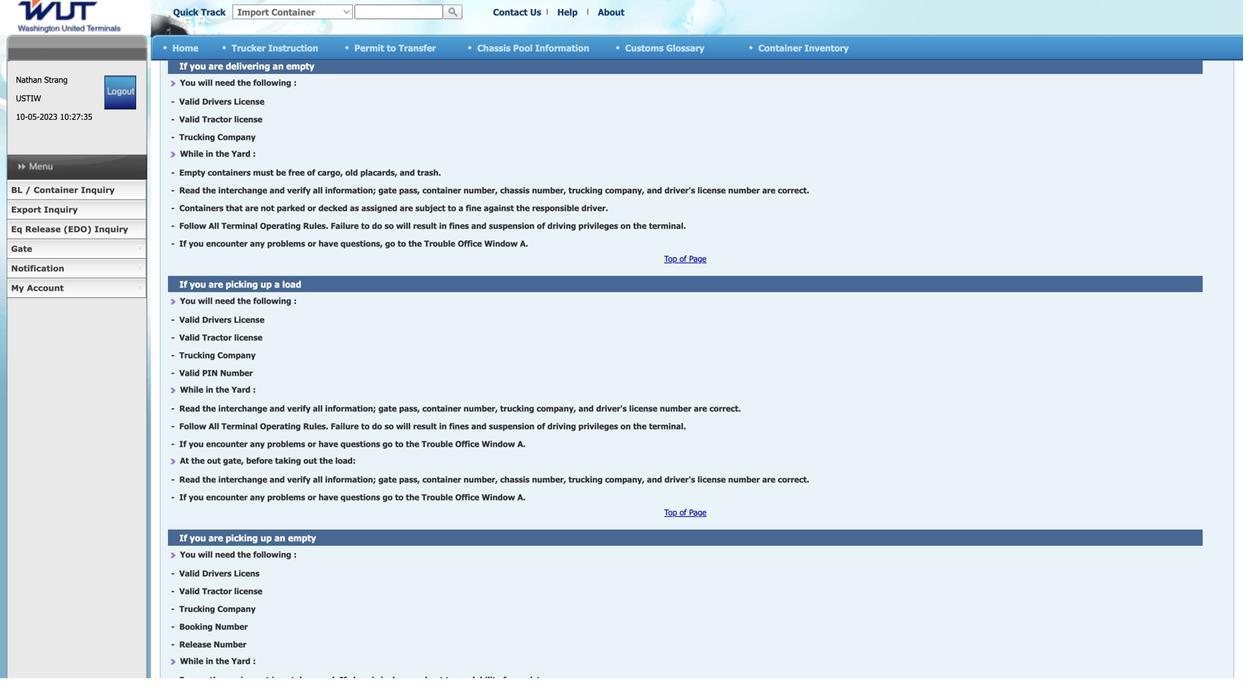 Task type: describe. For each thing, give the bounding box(es) containing it.
my
[[11, 283, 24, 293]]

inventory
[[805, 42, 849, 53]]

2023
[[40, 112, 57, 122]]

eq release (edo) inquiry link
[[7, 220, 147, 239]]

bl
[[11, 185, 22, 195]]

permit
[[355, 42, 384, 53]]

eq release (edo) inquiry
[[11, 224, 128, 234]]

1 horizontal spatial container
[[759, 42, 802, 53]]

1 vertical spatial inquiry
[[44, 205, 78, 215]]

10-
[[16, 112, 28, 122]]

about
[[598, 6, 625, 17]]

bl / container inquiry
[[11, 185, 115, 195]]

eq
[[11, 224, 22, 234]]

export inquiry
[[11, 205, 78, 215]]

us
[[530, 6, 541, 17]]

nathan strang
[[16, 75, 68, 85]]

instruction
[[268, 42, 318, 53]]

bl / container inquiry link
[[7, 181, 147, 200]]

ustiw
[[16, 93, 41, 103]]

10:27:35
[[60, 112, 92, 122]]

login image
[[105, 75, 136, 110]]

(edo)
[[64, 224, 92, 234]]

contact us link
[[493, 6, 541, 17]]

trucker
[[232, 42, 266, 53]]

contact
[[493, 6, 528, 17]]

export inquiry link
[[7, 200, 147, 220]]

my account
[[11, 283, 64, 293]]

permit to transfer
[[355, 42, 436, 53]]

chassis pool information
[[477, 42, 589, 53]]

export
[[11, 205, 41, 215]]



Task type: vqa. For each thing, say whether or not it's contained in the screenshot.
05-
yes



Task type: locate. For each thing, give the bounding box(es) containing it.
chassis
[[477, 42, 511, 53]]

container up export inquiry
[[34, 185, 78, 195]]

inquiry
[[81, 185, 115, 195], [44, 205, 78, 215], [94, 224, 128, 234]]

/
[[25, 185, 31, 195]]

inquiry down bl / container inquiry at the top of the page
[[44, 205, 78, 215]]

customs glossary
[[625, 42, 705, 53]]

transfer
[[399, 42, 436, 53]]

container left inventory
[[759, 42, 802, 53]]

notification link
[[7, 259, 147, 279]]

None text field
[[355, 4, 443, 19]]

gate link
[[7, 239, 147, 259]]

contact us
[[493, 6, 541, 17]]

quick track
[[173, 6, 226, 17]]

customs
[[625, 42, 664, 53]]

gate
[[11, 244, 32, 254]]

notification
[[11, 263, 64, 273]]

trucker instruction
[[232, 42, 318, 53]]

0 vertical spatial inquiry
[[81, 185, 115, 195]]

home
[[172, 42, 198, 53]]

10-05-2023 10:27:35
[[16, 112, 92, 122]]

inquiry for container
[[81, 185, 115, 195]]

0 vertical spatial container
[[759, 42, 802, 53]]

05-
[[28, 112, 40, 122]]

2 vertical spatial inquiry
[[94, 224, 128, 234]]

pool
[[513, 42, 533, 53]]

nathan
[[16, 75, 42, 85]]

my account link
[[7, 279, 147, 298]]

help link
[[558, 6, 578, 17]]

0 horizontal spatial container
[[34, 185, 78, 195]]

track
[[201, 6, 226, 17]]

glossary
[[666, 42, 705, 53]]

strang
[[44, 75, 68, 85]]

container
[[759, 42, 802, 53], [34, 185, 78, 195]]

about link
[[598, 6, 625, 17]]

to
[[387, 42, 396, 53]]

container inventory
[[759, 42, 849, 53]]

inquiry for (edo)
[[94, 224, 128, 234]]

1 vertical spatial container
[[34, 185, 78, 195]]

quick
[[173, 6, 198, 17]]

inquiry right (edo)
[[94, 224, 128, 234]]

inquiry up the export inquiry link on the left
[[81, 185, 115, 195]]

release
[[25, 224, 61, 234]]

information
[[535, 42, 589, 53]]

account
[[27, 283, 64, 293]]

help
[[558, 6, 578, 17]]



